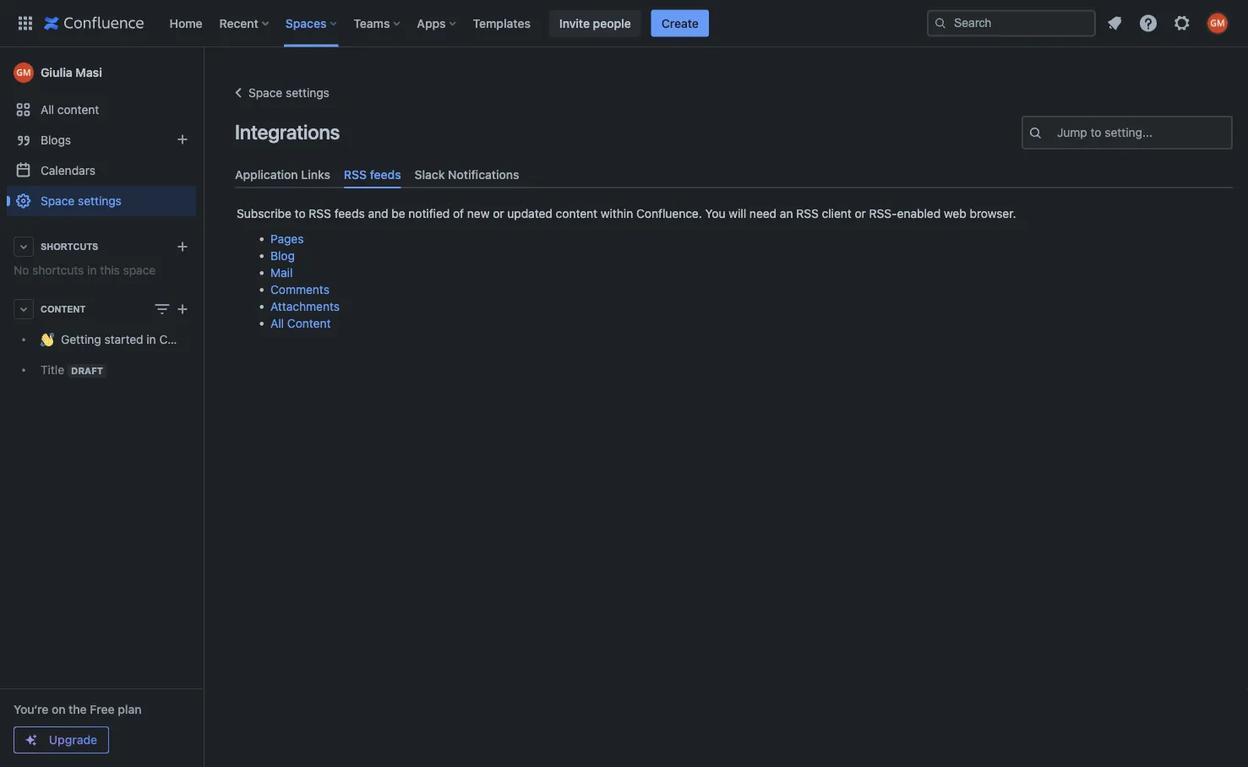 Task type: locate. For each thing, give the bounding box(es) containing it.
rss-
[[870, 207, 898, 221]]

space settings link up integrations
[[228, 83, 330, 103]]

feeds left and
[[335, 207, 365, 221]]

or left rss-
[[855, 207, 866, 221]]

space settings
[[249, 86, 330, 100], [41, 194, 122, 208]]

rss
[[344, 167, 367, 181], [309, 207, 331, 221], [797, 207, 819, 221]]

search image
[[934, 16, 948, 30]]

confluence image
[[44, 13, 144, 33], [44, 13, 144, 33]]

upgrade button
[[14, 728, 108, 753]]

to up pages link
[[295, 207, 306, 221]]

title draft
[[41, 363, 103, 377]]

0 horizontal spatial settings
[[78, 194, 122, 208]]

1 vertical spatial content
[[556, 207, 598, 221]]

to right jump
[[1091, 126, 1102, 139]]

teams button
[[349, 10, 407, 37]]

templates
[[473, 16, 531, 30]]

jump
[[1058, 126, 1088, 139]]

an
[[780, 207, 793, 221]]

confluence.
[[637, 207, 702, 221]]

1 vertical spatial settings
[[78, 194, 122, 208]]

application links link
[[228, 161, 337, 189]]

0 horizontal spatial space settings
[[41, 194, 122, 208]]

2 horizontal spatial rss
[[797, 207, 819, 221]]

0 horizontal spatial rss
[[309, 207, 331, 221]]

pages
[[271, 232, 304, 246]]

tree containing getting started in confluence
[[7, 325, 222, 386]]

0 vertical spatial all
[[41, 103, 54, 117]]

1 horizontal spatial in
[[147, 333, 156, 347]]

invite people
[[560, 16, 631, 30]]

content
[[41, 304, 86, 315], [287, 317, 331, 331]]

or right new
[[493, 207, 504, 221]]

invite people button
[[549, 10, 641, 37]]

content up getting
[[41, 304, 86, 315]]

0 horizontal spatial content
[[57, 103, 99, 117]]

space settings link
[[228, 83, 330, 103], [7, 186, 196, 216]]

rss right an at the top
[[797, 207, 819, 221]]

recent
[[219, 16, 259, 30]]

all down attachments
[[271, 317, 284, 331]]

feeds
[[370, 167, 401, 181], [335, 207, 365, 221]]

spaces
[[286, 16, 327, 30]]

subscribe to rss feeds and be notified of new or updated content within confluence. you will need an rss client or rss-enabled web browser.
[[237, 207, 1017, 221]]

0 vertical spatial space
[[249, 86, 283, 100]]

content down attachments
[[287, 317, 331, 331]]

or
[[493, 207, 504, 221], [855, 207, 866, 221]]

tab list
[[228, 161, 1240, 189]]

tree
[[7, 325, 222, 386]]

links
[[301, 167, 330, 181]]

attachments
[[271, 300, 340, 314]]

giulia
[[41, 66, 73, 79]]

client
[[822, 207, 852, 221]]

rss feeds
[[344, 167, 401, 181]]

calendars link
[[7, 156, 196, 186]]

1 vertical spatial in
[[147, 333, 156, 347]]

0 horizontal spatial to
[[295, 207, 306, 221]]

1 horizontal spatial to
[[1091, 126, 1102, 139]]

0 horizontal spatial space settings link
[[7, 186, 196, 216]]

1 vertical spatial space settings
[[41, 194, 122, 208]]

1 horizontal spatial content
[[556, 207, 598, 221]]

1 vertical spatial content
[[287, 317, 331, 331]]

invite
[[560, 16, 590, 30]]

rss down the links
[[309, 207, 331, 221]]

0 horizontal spatial space
[[41, 194, 75, 208]]

all inside space element
[[41, 103, 54, 117]]

in
[[87, 263, 97, 277], [147, 333, 156, 347]]

0 vertical spatial settings
[[286, 86, 330, 100]]

add shortcut image
[[172, 237, 193, 257]]

spaces button
[[281, 10, 344, 37]]

rss feeds link
[[337, 161, 408, 189]]

all content link
[[271, 317, 331, 331]]

integrations
[[235, 120, 340, 144]]

1 horizontal spatial all
[[271, 317, 284, 331]]

2 or from the left
[[855, 207, 866, 221]]

feeds up and
[[370, 167, 401, 181]]

0 vertical spatial space settings
[[249, 86, 330, 100]]

attachments link
[[271, 300, 340, 314]]

space up integrations
[[249, 86, 283, 100]]

banner
[[0, 0, 1249, 47]]

settings
[[286, 86, 330, 100], [78, 194, 122, 208]]

getting started in confluence
[[61, 333, 222, 347]]

space settings link down calendars
[[7, 186, 196, 216]]

settings down calendars link
[[78, 194, 122, 208]]

1 vertical spatial space settings link
[[7, 186, 196, 216]]

0 vertical spatial content
[[57, 103, 99, 117]]

create
[[662, 16, 699, 30]]

application
[[235, 167, 298, 181]]

in left this
[[87, 263, 97, 277]]

content
[[57, 103, 99, 117], [556, 207, 598, 221]]

1 vertical spatial all
[[271, 317, 284, 331]]

rss right the links
[[344, 167, 367, 181]]

of
[[453, 207, 464, 221]]

this
[[100, 263, 120, 277]]

calendars
[[41, 164, 95, 178]]

Search settings text field
[[1058, 124, 1061, 141]]

settings inside space element
[[78, 194, 122, 208]]

blogs
[[41, 133, 71, 147]]

giulia masi link
[[7, 56, 196, 90]]

blog link
[[271, 249, 295, 263]]

people
[[593, 16, 631, 30]]

comments link
[[271, 283, 330, 297]]

1 horizontal spatial content
[[287, 317, 331, 331]]

in right started at the top left of page
[[147, 333, 156, 347]]

1 horizontal spatial or
[[855, 207, 866, 221]]

shortcuts button
[[7, 232, 196, 262]]

0 vertical spatial to
[[1091, 126, 1102, 139]]

0 horizontal spatial in
[[87, 263, 97, 277]]

0 horizontal spatial content
[[41, 304, 86, 315]]

space settings down calendars
[[41, 194, 122, 208]]

within
[[601, 207, 633, 221]]

settings up integrations
[[286, 86, 330, 100]]

in for shortcuts
[[87, 263, 97, 277]]

content left within
[[556, 207, 598, 221]]

1 vertical spatial feeds
[[335, 207, 365, 221]]

help icon image
[[1139, 13, 1159, 33]]

1 horizontal spatial feeds
[[370, 167, 401, 181]]

0 vertical spatial in
[[87, 263, 97, 277]]

1 vertical spatial space
[[41, 194, 75, 208]]

space down calendars
[[41, 194, 75, 208]]

1 horizontal spatial space settings link
[[228, 83, 330, 103]]

all
[[41, 103, 54, 117], [271, 317, 284, 331]]

1 horizontal spatial settings
[[286, 86, 330, 100]]

create link
[[652, 10, 709, 37]]

space settings up integrations
[[249, 86, 330, 100]]

all up blogs
[[41, 103, 54, 117]]

0 horizontal spatial all
[[41, 103, 54, 117]]

change view image
[[152, 299, 172, 320]]

content up blogs
[[57, 103, 99, 117]]

in for started
[[147, 333, 156, 347]]

0 horizontal spatial or
[[493, 207, 504, 221]]

0 vertical spatial content
[[41, 304, 86, 315]]

1 vertical spatial to
[[295, 207, 306, 221]]

space element
[[0, 47, 222, 768]]



Task type: vqa. For each thing, say whether or not it's contained in the screenshot.
HELP ICON at right
yes



Task type: describe. For each thing, give the bounding box(es) containing it.
settings icon image
[[1173, 13, 1193, 33]]

0 vertical spatial space settings link
[[228, 83, 330, 103]]

on
[[52, 703, 66, 717]]

web
[[944, 207, 967, 221]]

draft
[[71, 365, 103, 376]]

recent button
[[214, 10, 275, 37]]

appswitcher icon image
[[15, 13, 36, 33]]

getting started in confluence link
[[7, 325, 222, 355]]

you
[[706, 207, 726, 221]]

free
[[90, 703, 115, 717]]

content inside pages blog mail comments attachments all content
[[287, 317, 331, 331]]

notification icon image
[[1105, 13, 1125, 33]]

slack
[[415, 167, 445, 181]]

you're on the free plan
[[14, 703, 142, 717]]

title
[[41, 363, 64, 377]]

space settings inside space element
[[41, 194, 122, 208]]

be
[[392, 207, 405, 221]]

and
[[368, 207, 388, 221]]

tab list containing application links
[[228, 161, 1240, 189]]

1 horizontal spatial rss
[[344, 167, 367, 181]]

all content link
[[7, 95, 196, 125]]

notifications
[[448, 167, 519, 181]]

0 horizontal spatial feeds
[[335, 207, 365, 221]]

browser.
[[970, 207, 1017, 221]]

0 vertical spatial feeds
[[370, 167, 401, 181]]

1 horizontal spatial space settings
[[249, 86, 330, 100]]

application links
[[235, 167, 330, 181]]

all content
[[41, 103, 99, 117]]

updated
[[508, 207, 553, 221]]

blogs link
[[7, 125, 196, 156]]

slack notifications
[[415, 167, 519, 181]]

setting...
[[1105, 126, 1153, 139]]

templates link
[[468, 10, 536, 37]]

home link
[[164, 10, 208, 37]]

create a blog image
[[172, 129, 193, 150]]

started
[[104, 333, 143, 347]]

you're
[[14, 703, 48, 717]]

all inside pages blog mail comments attachments all content
[[271, 317, 284, 331]]

upgrade
[[49, 733, 97, 747]]

slack notifications link
[[408, 161, 526, 189]]

no shortcuts in this space
[[14, 263, 156, 277]]

enabled
[[898, 207, 941, 221]]

confluence
[[159, 333, 222, 347]]

masi
[[76, 66, 102, 79]]

will
[[729, 207, 747, 221]]

to for jump
[[1091, 126, 1102, 139]]

notified
[[409, 207, 450, 221]]

jump to setting...
[[1058, 126, 1153, 139]]

the
[[69, 703, 87, 717]]

pages blog mail comments attachments all content
[[271, 232, 340, 331]]

comments
[[271, 283, 330, 297]]

1 or from the left
[[493, 207, 504, 221]]

pages link
[[271, 232, 304, 246]]

mail
[[271, 266, 293, 280]]

Search field
[[927, 10, 1097, 37]]

new
[[467, 207, 490, 221]]

tree inside space element
[[7, 325, 222, 386]]

shortcuts
[[41, 241, 98, 252]]

global element
[[10, 0, 924, 47]]

to for subscribe
[[295, 207, 306, 221]]

banner containing home
[[0, 0, 1249, 47]]

content button
[[7, 294, 196, 325]]

shortcuts
[[32, 263, 84, 277]]

premium image
[[25, 734, 38, 747]]

giulia masi
[[41, 66, 102, 79]]

getting
[[61, 333, 101, 347]]

plan
[[118, 703, 142, 717]]

blog
[[271, 249, 295, 263]]

need
[[750, 207, 777, 221]]

collapse sidebar image
[[184, 56, 222, 90]]

teams
[[354, 16, 390, 30]]

content inside dropdown button
[[41, 304, 86, 315]]

apps button
[[412, 10, 463, 37]]

subscribe
[[237, 207, 292, 221]]

space
[[123, 263, 156, 277]]

no
[[14, 263, 29, 277]]

home
[[170, 16, 203, 30]]

create a page image
[[172, 299, 193, 320]]

1 horizontal spatial space
[[249, 86, 283, 100]]

content inside space element
[[57, 103, 99, 117]]

apps
[[417, 16, 446, 30]]

mail link
[[271, 266, 293, 280]]



